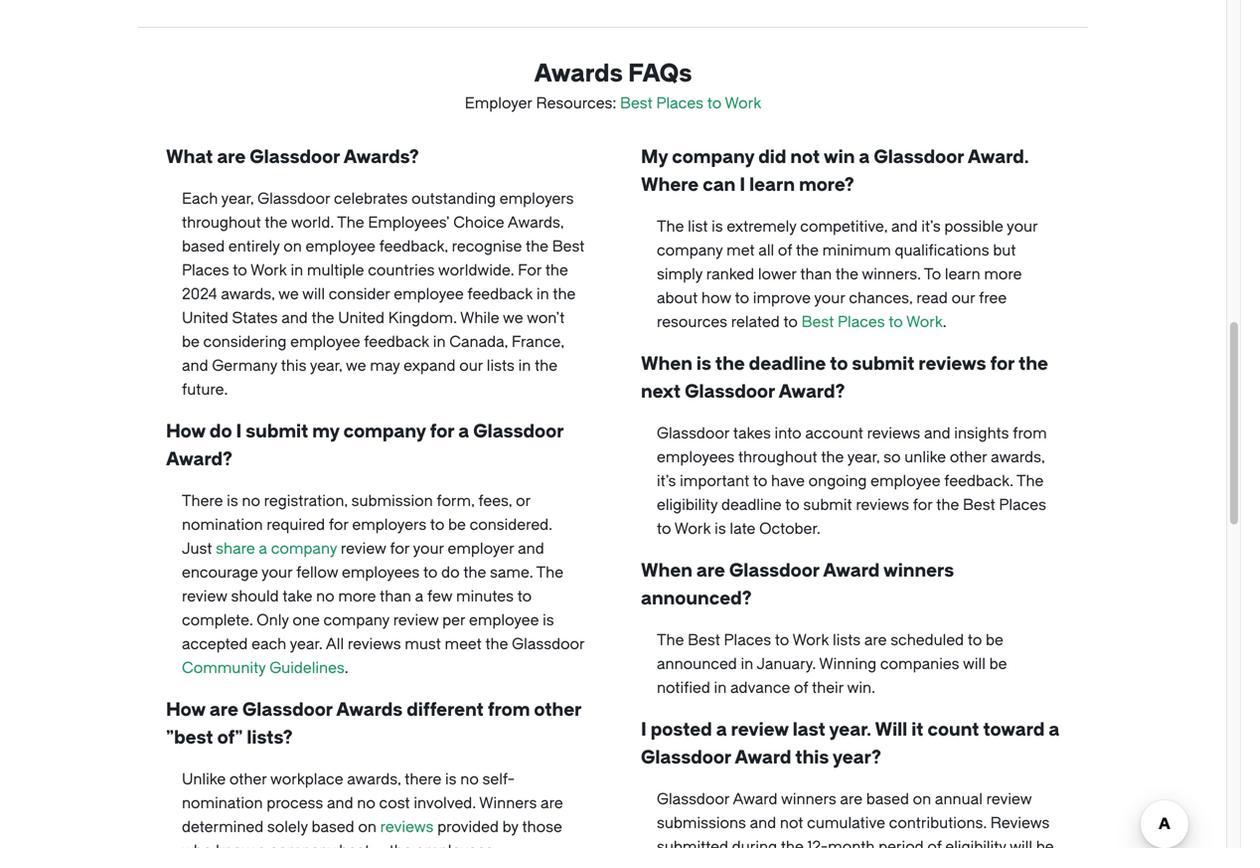 Task type: describe. For each thing, give the bounding box(es) containing it.
a right the posted
[[717, 719, 727, 740]]

each
[[252, 635, 287, 653]]

or
[[516, 492, 531, 510]]

your down share a company link
[[262, 564, 293, 582]]

company inside the list is extremely competitive, and it's possible your company met all of the minimum qualifications but simply ranked lower than the winners. to learn more about how to improve your chances, read our free resources related to
[[657, 242, 723, 259]]

employee down consider
[[290, 333, 360, 351]]

workplace
[[270, 771, 344, 788]]

other inside how are glassdoor awards different from other "best of" lists?
[[534, 699, 582, 720]]

other inside unlike other workplace awards, there is no self- nomination process and no cost involved. winners are determined solely based on
[[230, 771, 267, 788]]

during
[[732, 838, 778, 848]]

encourage
[[182, 564, 258, 582]]

while
[[460, 309, 500, 327]]

awards?
[[344, 147, 419, 168]]

our inside each year, glassdoor celebrates outstanding employers throughout the world. the employees' choice awards, based entirely on employee feedback, recognise the best places to work in multiple countries worldwide. for the 2024 awards, we will consider employee feedback in the united states and the united kingdom. while we won't be considering employee feedback in canada, france, and germany this year, we may expand our lists in the future.
[[460, 357, 483, 375]]

based inside unlike other workplace awards, there is no self- nomination process and no cost involved. winners are determined solely based on
[[312, 818, 355, 836]]

announced?
[[641, 588, 752, 609]]

account
[[806, 425, 864, 442]]

to up 'january.'
[[775, 631, 790, 649]]

glassdoor award winners are based on annual review submissions and not cumulative contributions. reviews submitted during the 12-month period of eligibility will 
[[657, 790, 1054, 848]]

unlike
[[905, 448, 947, 466]]

will
[[875, 719, 908, 740]]

be up toward
[[990, 655, 1008, 673]]

will inside each year, glassdoor celebrates outstanding employers throughout the world. the employees' choice awards, based entirely on employee feedback, recognise the best places to work in multiple countries worldwide. for the 2024 awards, we will consider employee feedback in the united states and the united kingdom. while we won't be considering employee feedback in canada, france, and germany this year, we may expand our lists in the future.
[[302, 285, 325, 303]]

are inside glassdoor award winners are based on annual review submissions and not cumulative contributions. reviews submitted during the 12-month period of eligibility will
[[841, 790, 863, 808]]

awards inside how are glassdoor awards different from other "best of" lists?
[[336, 699, 403, 720]]

0 vertical spatial .
[[943, 313, 947, 331]]

multiple
[[307, 261, 364, 279]]

be right scheduled
[[986, 631, 1004, 649]]

nomination for there
[[182, 516, 263, 534]]

other inside glassdoor takes into account reviews and insights from employees throughout the year, so unlike other awards, it's important to have ongoing employee feedback. the eligibility deadline to submit reviews for the best places to work is late october.
[[950, 448, 988, 466]]

announced
[[657, 655, 737, 673]]

year, inside glassdoor takes into account reviews and insights from employees throughout the year, so unlike other awards, it's important to have ongoing employee feedback. the eligibility deadline to submit reviews for the best places to work is late october.
[[848, 448, 880, 466]]

places down the chances,
[[838, 313, 885, 331]]

by
[[503, 818, 519, 836]]

process
[[267, 794, 323, 812]]

best inside glassdoor takes into account reviews and insights from employees throughout the year, so unlike other awards, it's important to have ongoing employee feedback. the eligibility deadline to submit reviews for the best places to work is late october.
[[963, 496, 996, 514]]

2 united from the left
[[338, 309, 385, 327]]

i inside my company did not win a glassdoor award. where can i learn more?
[[740, 174, 746, 195]]

to down improve
[[784, 313, 798, 331]]

winners.
[[862, 265, 921, 283]]

best inside awards faqs employer resources: best places to work
[[620, 94, 653, 112]]

feedback,
[[379, 238, 448, 256]]

your right improve
[[815, 289, 846, 307]]

will inside glassdoor award winners are based on annual review submissions and not cumulative contributions. reviews submitted during the 12-month period of eligibility will
[[1010, 838, 1033, 848]]

award inside i posted a review last year. will it count toward a glassdoor award this year?
[[735, 747, 792, 768]]

review down submission
[[341, 540, 386, 558]]

employer
[[465, 94, 533, 112]]

employers inside "there is no registration, submission form, fees, or nomination required for employers to be considered. just"
[[352, 516, 427, 534]]

awards, inside unlike other workplace awards, there is no self- nomination process and no cost involved. winners are determined solely based on
[[347, 771, 401, 788]]

a inside how do i submit my company for a glassdoor award?
[[459, 421, 470, 442]]

your up 'but'
[[1007, 218, 1038, 236]]

employee inside review for your employer and encourage your fellow employees to do the same. the review should take no more than a few minutes to complete. only one company review per employee is accepted each year. all reviews must meet the glassdoor community guidelines .
[[469, 611, 539, 629]]

each
[[182, 190, 218, 208]]

glassdoor inside review for your employer and encourage your fellow employees to do the same. the review should take no more than a few minutes to complete. only one company review per employee is accepted each year. all reviews must meet the glassdoor community guidelines .
[[512, 635, 585, 653]]

competitive,
[[801, 218, 888, 236]]

the inside provided by those who know a company best — the employees.
[[389, 842, 412, 848]]

there
[[405, 771, 442, 788]]

in up advance
[[741, 655, 754, 673]]

glassdoor inside when are glassdoor award winners announced?
[[730, 560, 820, 581]]

required
[[267, 516, 325, 534]]

0 vertical spatial feedback
[[468, 285, 533, 303]]

submit inside glassdoor takes into account reviews and insights from employees throughout the year, so unlike other awards, it's important to have ongoing employee feedback. the eligibility deadline to submit reviews for the best places to work is late october.
[[804, 496, 853, 514]]

must
[[405, 635, 441, 653]]

last
[[793, 719, 826, 740]]

review up complete.
[[182, 588, 227, 605]]

fellow
[[296, 564, 338, 582]]

to left have
[[754, 472, 768, 490]]

1 united from the left
[[182, 309, 229, 327]]

throughout inside glassdoor takes into account reviews and insights from employees throughout the year, so unlike other awards, it's important to have ongoing employee feedback. the eligibility deadline to submit reviews for the best places to work is late october.
[[739, 448, 818, 466]]

when for when are glassdoor award winners announced?
[[641, 560, 693, 581]]

celebrates
[[334, 190, 408, 208]]

all
[[326, 635, 344, 653]]

winners inside when are glassdoor award winners announced?
[[884, 560, 955, 581]]

toward
[[984, 719, 1045, 740]]

awards, inside each year, glassdoor celebrates outstanding employers throughout the world. the employees' choice awards, based entirely on employee feedback, recognise the best places to work in multiple countries worldwide. for the 2024 awards, we will consider employee feedback in the united states and the united kingdom. while we won't be considering employee feedback in canada, france, and germany this year, we may expand our lists in the future.
[[221, 285, 275, 303]]

based inside each year, glassdoor celebrates outstanding employers throughout the world. the employees' choice awards, based entirely on employee feedback, recognise the best places to work in multiple countries worldwide. for the 2024 awards, we will consider employee feedback in the united states and the united kingdom. while we won't be considering employee feedback in canada, france, and germany this year, we may expand our lists in the future.
[[182, 238, 225, 256]]

to down "it's"
[[657, 520, 672, 538]]

lists?
[[247, 727, 293, 748]]

to inside awards faqs employer resources: best places to work
[[708, 94, 722, 112]]

considering
[[203, 333, 287, 351]]

—
[[374, 842, 386, 848]]

glassdoor inside i posted a review last year. will it count toward a glassdoor award this year?
[[641, 747, 732, 768]]

work down the read
[[907, 313, 943, 331]]

a inside provided by those who know a company best — the employees.
[[257, 842, 266, 848]]

how for how do i submit my company for a glassdoor award?
[[166, 421, 206, 442]]

on inside unlike other workplace awards, there is no self- nomination process and no cost involved. winners are determined solely based on
[[358, 818, 377, 836]]

and inside the list is extremely competitive, and it's possible your company met all of the minimum qualifications but simply ranked lower than the winners. to learn more about how to improve your chances, read our free resources related to
[[892, 218, 918, 236]]

possible
[[945, 218, 1004, 236]]

than inside review for your employer and encourage your fellow employees to do the same. the review should take no more than a few minutes to complete. only one company review per employee is accepted each year. all reviews must meet the glassdoor community guidelines .
[[380, 588, 412, 605]]

employee inside glassdoor takes into account reviews and insights from employees throughout the year, so unlike other awards, it's important to have ongoing employee feedback. the eligibility deadline to submit reviews for the best places to work is late october.
[[871, 472, 941, 490]]

to right how
[[735, 289, 750, 307]]

i inside i posted a review last year. will it count toward a glassdoor award this year?
[[641, 719, 647, 740]]

awards faqs employer resources: best places to work
[[465, 60, 762, 112]]

will inside the best places to work lists are scheduled to be announced in january. winning companies will be notified in advance of their win.
[[963, 655, 986, 673]]

is inside when is the deadline to submit reviews for the next glassdoor award?
[[697, 353, 712, 374]]

for inside how do i submit my company for a glassdoor award?
[[430, 421, 455, 442]]

1 horizontal spatial we
[[346, 357, 366, 375]]

do inside review for your employer and encourage your fellow employees to do the same. the review should take no more than a few minutes to complete. only one company review per employee is accepted each year. all reviews must meet the glassdoor community guidelines .
[[442, 564, 460, 582]]

places inside the best places to work lists are scheduled to be announced in january. winning companies will be notified in advance of their win.
[[724, 631, 772, 649]]

lists inside each year, glassdoor celebrates outstanding employers throughout the world. the employees' choice awards, based entirely on employee feedback, recognise the best places to work in multiple countries worldwide. for the 2024 awards, we will consider employee feedback in the united states and the united kingdom. while we won't be considering employee feedback in canada, france, and germany this year, we may expand our lists in the future.
[[487, 357, 515, 375]]

to up few
[[424, 564, 438, 582]]

glassdoor inside each year, glassdoor celebrates outstanding employers throughout the world. the employees' choice awards, based entirely on employee feedback, recognise the best places to work in multiple countries worldwide. for the 2024 awards, we will consider employee feedback in the united states and the united kingdom. while we won't be considering employee feedback in canada, france, and germany this year, we may expand our lists in the future.
[[258, 190, 330, 208]]

to
[[925, 265, 942, 283]]

read
[[917, 289, 948, 307]]

germany
[[212, 357, 277, 375]]

to inside each year, glassdoor celebrates outstanding employers throughout the world. the employees' choice awards, based entirely on employee feedback, recognise the best places to work in multiple countries worldwide. for the 2024 awards, we will consider employee feedback in the united states and the united kingdom. while we won't be considering employee feedback in canada, france, and germany this year, we may expand our lists in the future.
[[233, 261, 247, 279]]

deadline inside when is the deadline to submit reviews for the next glassdoor award?
[[749, 353, 826, 374]]

glassdoor takes into account reviews and insights from employees throughout the year, so unlike other awards, it's important to have ongoing employee feedback. the eligibility deadline to submit reviews for the best places to work is late october.
[[657, 425, 1048, 538]]

employees for review
[[342, 564, 420, 582]]

and right states
[[282, 309, 308, 327]]

be inside "there is no registration, submission form, fees, or nomination required for employers to be considered. just"
[[448, 516, 466, 534]]

places inside awards faqs employer resources: best places to work
[[657, 94, 704, 112]]

employees for glassdoor
[[657, 448, 735, 466]]

than inside the list is extremely competitive, and it's possible your company met all of the minimum qualifications but simply ranked lower than the winners. to learn more about how to improve your chances, read our free resources related to
[[801, 265, 832, 283]]

from inside how are glassdoor awards different from other "best of" lists?
[[488, 699, 530, 720]]

october.
[[760, 520, 821, 538]]

learn inside the list is extremely competitive, and it's possible your company met all of the minimum qualifications but simply ranked lower than the winners. to learn more about how to improve your chances, read our free resources related to
[[945, 265, 981, 283]]

simply
[[657, 265, 703, 283]]

how
[[702, 289, 732, 307]]

their
[[812, 679, 844, 697]]

provided by those who know a company best — the employees.
[[182, 818, 563, 848]]

to down same.
[[518, 588, 532, 605]]

award inside glassdoor award winners are based on annual review submissions and not cumulative contributions. reviews submitted during the 12-month period of eligibility will
[[733, 790, 778, 808]]

is inside review for your employer and encourage your fellow employees to do the same. the review should take no more than a few minutes to complete. only one company review per employee is accepted each year. all reviews must meet the glassdoor community guidelines .
[[543, 611, 554, 629]]

only
[[257, 611, 289, 629]]

so
[[884, 448, 901, 466]]

this inside each year, glassdoor celebrates outstanding employers throughout the world. the employees' choice awards, based entirely on employee feedback, recognise the best places to work in multiple countries worldwide. for the 2024 awards, we will consider employee feedback in the united states and the united kingdom. while we won't be considering employee feedback in canada, france, and germany this year, we may expand our lists in the future.
[[281, 357, 307, 375]]

no left cost
[[357, 794, 376, 812]]

are inside when are glassdoor award winners announced?
[[697, 560, 726, 581]]

just
[[182, 540, 212, 558]]

deadline inside glassdoor takes into account reviews and insights from employees throughout the year, so unlike other awards, it's important to have ongoing employee feedback. the eligibility deadline to submit reviews for the best places to work is late october.
[[722, 496, 782, 514]]

based inside glassdoor award winners are based on annual review submissions and not cumulative contributions. reviews submitted during the 12-month period of eligibility will
[[867, 790, 910, 808]]

my
[[641, 147, 668, 168]]

for inside "there is no registration, submission form, fees, or nomination required for employers to be considered. just"
[[329, 516, 349, 534]]

submission
[[352, 492, 433, 510]]

places inside glassdoor takes into account reviews and insights from employees throughout the year, so unlike other awards, it's important to have ongoing employee feedback. the eligibility deadline to submit reviews for the best places to work is late october.
[[1000, 496, 1047, 514]]

award inside when are glassdoor award winners announced?
[[823, 560, 880, 581]]

the list is extremely competitive, and it's possible your company met all of the minimum qualifications but simply ranked lower than the winners. to learn more about how to improve your chances, read our free resources related to
[[657, 218, 1038, 331]]

are inside unlike other workplace awards, there is no self- nomination process and no cost involved. winners are determined solely based on
[[541, 794, 563, 812]]

2 horizontal spatial we
[[503, 309, 524, 327]]

company down required
[[271, 540, 337, 558]]

world.
[[291, 214, 334, 232]]

0 horizontal spatial feedback
[[364, 333, 430, 351]]

the inside the best places to work lists are scheduled to be announced in january. winning companies will be notified in advance of their win.
[[657, 631, 684, 649]]

glassdoor inside my company did not win a glassdoor award. where can i learn more?
[[874, 147, 965, 168]]

all
[[759, 242, 775, 259]]

few
[[427, 588, 453, 605]]

late
[[730, 520, 756, 538]]

the inside glassdoor takes into account reviews and insights from employees throughout the year, so unlike other awards, it's important to have ongoing employee feedback. the eligibility deadline to submit reviews for the best places to work is late october.
[[1017, 472, 1044, 490]]

of for places
[[794, 679, 809, 697]]

how do i submit my company for a glassdoor award?
[[166, 421, 564, 470]]

expand
[[404, 357, 456, 375]]

self-
[[483, 771, 515, 788]]

company inside review for your employer and encourage your fellow employees to do the same. the review should take no more than a few minutes to complete. only one company review per employee is accepted each year. all reviews must meet the glassdoor community guidelines .
[[324, 611, 390, 629]]

unlike other workplace awards, there is no self- nomination process and no cost involved. winners are determined solely based on
[[182, 771, 563, 836]]

it
[[912, 719, 924, 740]]

is inside unlike other workplace awards, there is no self- nomination process and no cost involved. winners are determined solely based on
[[445, 771, 457, 788]]

there is no registration, submission form, fees, or nomination required for employers to be considered. just
[[182, 492, 553, 558]]

eligibility inside glassdoor award winners are based on annual review submissions and not cumulative contributions. reviews submitted during the 12-month period of eligibility will
[[946, 838, 1007, 848]]

meet
[[445, 635, 482, 653]]

what are glassdoor awards?
[[166, 147, 419, 168]]

how for how are glassdoor awards different from other "best of" lists?
[[166, 699, 206, 720]]

list
[[688, 218, 708, 236]]

january.
[[757, 655, 816, 673]]

the inside each year, glassdoor celebrates outstanding employers throughout the world. the employees' choice awards, based entirely on employee feedback, recognise the best places to work in multiple countries worldwide. for the 2024 awards, we will consider employee feedback in the united states and the united kingdom. while we won't be considering employee feedback in canada, france, and germany this year, we may expand our lists in the future.
[[337, 214, 364, 232]]

i posted a review last year. will it count toward a glassdoor award this year?
[[641, 719, 1060, 768]]

a inside my company did not win a glassdoor award. where can i learn more?
[[859, 147, 870, 168]]

in up won't
[[537, 285, 549, 303]]

employee up kingdom.
[[394, 285, 464, 303]]

kingdom.
[[388, 309, 457, 327]]

ongoing
[[809, 472, 867, 490]]

extremely
[[727, 218, 797, 236]]

qualifications
[[895, 242, 990, 259]]

do inside how do i submit my company for a glassdoor award?
[[210, 421, 232, 442]]

in down france,
[[519, 357, 531, 375]]

throughout inside each year, glassdoor celebrates outstanding employers throughout the world. the employees' choice awards, based entirely on employee feedback, recognise the best places to work in multiple countries worldwide. for the 2024 awards, we will consider employee feedback in the united states and the united kingdom. while we won't be considering employee feedback in canada, france, and germany this year, we may expand our lists in the future.
[[182, 214, 261, 232]]

reviews down cost
[[380, 818, 434, 836]]

and up future.
[[182, 357, 208, 375]]

a inside review for your employer and encourage your fellow employees to do the same. the review should take no more than a few minutes to complete. only one company review per employee is accepted each year. all reviews must meet the glassdoor community guidelines .
[[415, 588, 424, 605]]

where
[[641, 174, 699, 195]]

have
[[772, 472, 805, 490]]

are inside the best places to work lists are scheduled to be announced in january. winning companies will be notified in advance of their win.
[[865, 631, 887, 649]]

different
[[407, 699, 484, 720]]

france,
[[512, 333, 565, 351]]

and inside glassdoor award winners are based on annual review submissions and not cumulative contributions. reviews submitted during the 12-month period of eligibility will
[[750, 814, 777, 832]]

considered.
[[470, 516, 553, 534]]

to inside "there is no registration, submission form, fees, or nomination required for employers to be considered. just"
[[430, 516, 445, 534]]

in up expand
[[433, 333, 446, 351]]

community
[[182, 659, 266, 677]]

to inside when is the deadline to submit reviews for the next glassdoor award?
[[830, 353, 848, 374]]

are right what
[[217, 147, 246, 168]]

insights
[[955, 425, 1010, 442]]

learn inside my company did not win a glassdoor award. where can i learn more?
[[750, 174, 795, 195]]

submissions
[[657, 814, 747, 832]]

review inside glassdoor award winners are based on annual review submissions and not cumulative contributions. reviews submitted during the 12-month period of eligibility will
[[987, 790, 1032, 808]]

reviews up so
[[868, 425, 921, 442]]

a right toward
[[1049, 719, 1060, 740]]

each year, glassdoor celebrates outstanding employers throughout the world. the employees' choice awards, based entirely on employee feedback, recognise the best places to work in multiple countries worldwide. for the 2024 awards, we will consider employee feedback in the united states and the united kingdom. while we won't be considering employee feedback in canada, france, and germany this year, we may expand our lists in the future.
[[182, 190, 585, 399]]



Task type: locate. For each thing, give the bounding box(es) containing it.
review down advance
[[731, 719, 789, 740]]

award? inside when is the deadline to submit reviews for the next glassdoor award?
[[779, 381, 846, 402]]

to down the chances,
[[889, 313, 904, 331]]

not
[[791, 147, 820, 168], [780, 814, 804, 832]]

1 vertical spatial award
[[735, 747, 792, 768]]

1 vertical spatial winners
[[781, 790, 837, 808]]

0 horizontal spatial i
[[236, 421, 242, 442]]

from inside glassdoor takes into account reviews and insights from employees throughout the year, so unlike other awards, it's important to have ongoing employee feedback. the eligibility deadline to submit reviews for the best places to work is late october.
[[1013, 425, 1048, 442]]

0 vertical spatial how
[[166, 421, 206, 442]]

1 vertical spatial do
[[442, 564, 460, 582]]

submit down "ongoing"
[[804, 496, 853, 514]]

learn right to
[[945, 265, 981, 283]]

the best places to work lists are scheduled to be announced in january. winning companies will be notified in advance of their win.
[[657, 631, 1008, 697]]

eligibility inside glassdoor takes into account reviews and insights from employees throughout the year, so unlike other awards, it's important to have ongoing employee feedback. the eligibility deadline to submit reviews for the best places to work is late october.
[[657, 496, 718, 514]]

than right lower
[[801, 265, 832, 283]]

awards, up states
[[221, 285, 275, 303]]

reviews
[[919, 353, 987, 374], [868, 425, 921, 442], [856, 496, 910, 514], [348, 635, 401, 653], [380, 818, 434, 836]]

best down feedback.
[[963, 496, 996, 514]]

form,
[[437, 492, 475, 510]]

1 vertical spatial feedback
[[364, 333, 430, 351]]

0 vertical spatial not
[[791, 147, 820, 168]]

12-
[[808, 838, 828, 848]]

company up 'all'
[[324, 611, 390, 629]]

1 horizontal spatial of
[[794, 679, 809, 697]]

one
[[293, 611, 320, 629]]

2 vertical spatial based
[[312, 818, 355, 836]]

2 vertical spatial will
[[1010, 838, 1033, 848]]

1 vertical spatial we
[[503, 309, 524, 327]]

2 horizontal spatial awards,
[[991, 448, 1045, 466]]

a right share
[[259, 540, 267, 558]]

work
[[725, 94, 762, 112], [251, 261, 287, 279], [907, 313, 943, 331], [675, 520, 711, 538], [793, 631, 829, 649]]

award down glassdoor takes into account reviews and insights from employees throughout the year, so unlike other awards, it's important to have ongoing employee feedback. the eligibility deadline to submit reviews for the best places to work is late october.
[[823, 560, 880, 581]]

work inside glassdoor takes into account reviews and insights from employees throughout the year, so unlike other awards, it's important to have ongoing employee feedback. the eligibility deadline to submit reviews for the best places to work is late october.
[[675, 520, 711, 538]]

1 vertical spatial eligibility
[[946, 838, 1007, 848]]

winning
[[820, 655, 877, 673]]

0 vertical spatial award?
[[779, 381, 846, 402]]

0 vertical spatial year.
[[290, 635, 323, 653]]

for down free
[[991, 353, 1015, 374]]

faqs
[[628, 60, 692, 87]]

it's
[[657, 472, 676, 490]]

awards,
[[221, 285, 275, 303], [991, 448, 1045, 466], [347, 771, 401, 788]]

2 horizontal spatial based
[[867, 790, 910, 808]]

0 horizontal spatial year.
[[290, 635, 323, 653]]

1 nomination from the top
[[182, 516, 263, 534]]

reviews right 'all'
[[348, 635, 401, 653]]

for inside glassdoor takes into account reviews and insights from employees throughout the year, so unlike other awards, it's important to have ongoing employee feedback. the eligibility deadline to submit reviews for the best places to work is late october.
[[913, 496, 933, 514]]

1 horizontal spatial other
[[534, 699, 582, 720]]

employees inside review for your employer and encourage your fellow employees to do the same. the review should take no more than a few minutes to complete. only one company review per employee is accepted each year. all reviews must meet the glassdoor community guidelines .
[[342, 564, 420, 582]]

best up announced
[[688, 631, 721, 649]]

this inside i posted a review last year. will it count toward a glassdoor award this year?
[[796, 747, 829, 768]]

minutes
[[456, 588, 514, 605]]

1 horizontal spatial awards,
[[347, 771, 401, 788]]

based down each in the top of the page
[[182, 238, 225, 256]]

employee up 'multiple'
[[306, 238, 376, 256]]

0 horizontal spatial eligibility
[[657, 496, 718, 514]]

1 vertical spatial this
[[796, 747, 829, 768]]

from
[[1013, 425, 1048, 442], [488, 699, 530, 720]]

0 vertical spatial based
[[182, 238, 225, 256]]

lists inside the best places to work lists are scheduled to be announced in january. winning companies will be notified in advance of their win.
[[833, 631, 861, 649]]

winners
[[479, 794, 537, 812]]

throughout
[[182, 214, 261, 232], [739, 448, 818, 466]]

to down best places to work .
[[830, 353, 848, 374]]

review up must
[[393, 611, 439, 629]]

no inside "there is no registration, submission form, fees, or nomination required for employers to be considered. just"
[[242, 492, 260, 510]]

0 horizontal spatial employers
[[352, 516, 427, 534]]

0 vertical spatial employees
[[657, 448, 735, 466]]

reviews inside when is the deadline to submit reviews for the next glassdoor award?
[[919, 353, 987, 374]]

provided
[[438, 818, 499, 836]]

2 vertical spatial i
[[641, 719, 647, 740]]

0 vertical spatial awards,
[[221, 285, 275, 303]]

1 horizontal spatial based
[[312, 818, 355, 836]]

and inside glassdoor takes into account reviews and insights from employees throughout the year, so unlike other awards, it's important to have ongoing employee feedback. the eligibility deadline to submit reviews for the best places to work is late october.
[[925, 425, 951, 442]]

employee
[[306, 238, 376, 256], [394, 285, 464, 303], [290, 333, 360, 351], [871, 472, 941, 490], [469, 611, 539, 629]]

0 horizontal spatial other
[[230, 771, 267, 788]]

resources
[[657, 313, 728, 331]]

1 vertical spatial not
[[780, 814, 804, 832]]

company inside how do i submit my company for a glassdoor award?
[[344, 421, 426, 442]]

best down awards,
[[552, 238, 585, 256]]

0 horizontal spatial employees
[[342, 564, 420, 582]]

deadline down related
[[749, 353, 826, 374]]

those
[[522, 818, 563, 836]]

best places to work link for awards faqs
[[620, 94, 762, 112]]

awards down 'all'
[[336, 699, 403, 720]]

0 horizontal spatial this
[[281, 357, 307, 375]]

based up best
[[312, 818, 355, 836]]

winners inside glassdoor award winners are based on annual review submissions and not cumulative contributions. reviews submitted during the 12-month period of eligibility will
[[781, 790, 837, 808]]

free
[[979, 289, 1007, 307]]

the down celebrates
[[337, 214, 364, 232]]

other
[[950, 448, 988, 466], [534, 699, 582, 720], [230, 771, 267, 788]]

reviews inside review for your employer and encourage your fellow employees to do the same. the review should take no more than a few minutes to complete. only one company review per employee is accepted each year. all reviews must meet the glassdoor community guidelines .
[[348, 635, 401, 653]]

1 vertical spatial employees
[[342, 564, 420, 582]]

0 vertical spatial other
[[950, 448, 988, 466]]

to
[[708, 94, 722, 112], [233, 261, 247, 279], [735, 289, 750, 307], [784, 313, 798, 331], [889, 313, 904, 331], [830, 353, 848, 374], [754, 472, 768, 490], [786, 496, 800, 514], [430, 516, 445, 534], [657, 520, 672, 538], [424, 564, 438, 582], [518, 588, 532, 605], [775, 631, 790, 649], [968, 631, 983, 649]]

employee down so
[[871, 472, 941, 490]]

reviews link
[[380, 818, 434, 836]]

consider
[[329, 285, 390, 303]]

winners up cumulative
[[781, 790, 837, 808]]

0 horizontal spatial best places to work link
[[620, 94, 762, 112]]

2 vertical spatial award
[[733, 790, 778, 808]]

0 horizontal spatial awards
[[336, 699, 403, 720]]

0 horizontal spatial learn
[[750, 174, 795, 195]]

to down form,
[[430, 516, 445, 534]]

1 horizontal spatial this
[[796, 747, 829, 768]]

for down registration, at the left
[[329, 516, 349, 534]]

1 vertical spatial awards,
[[991, 448, 1045, 466]]

employees up important
[[657, 448, 735, 466]]

same.
[[490, 564, 533, 582]]

are up winning
[[865, 631, 887, 649]]

glassdoor inside when is the deadline to submit reviews for the next glassdoor award?
[[685, 381, 775, 402]]

and up same.
[[518, 540, 545, 558]]

award? up account
[[779, 381, 846, 402]]

to up can at the right top
[[708, 94, 722, 112]]

of down contributions.
[[928, 838, 942, 848]]

how down future.
[[166, 421, 206, 442]]

know
[[216, 842, 254, 848]]

for inside review for your employer and encourage your fellow employees to do the same. the review should take no more than a few minutes to complete. only one company review per employee is accepted each year. all reviews must meet the glassdoor community guidelines .
[[390, 540, 410, 558]]

when
[[641, 353, 693, 374], [641, 560, 693, 581]]

deadline
[[749, 353, 826, 374], [722, 496, 782, 514]]

takes
[[734, 425, 771, 442]]

1 horizontal spatial lists
[[833, 631, 861, 649]]

the inside glassdoor award winners are based on annual review submissions and not cumulative contributions. reviews submitted during the 12-month period of eligibility will
[[781, 838, 804, 848]]

0 vertical spatial i
[[740, 174, 746, 195]]

ranked
[[707, 265, 755, 283]]

places down feedback.
[[1000, 496, 1047, 514]]

of inside the best places to work lists are scheduled to be announced in january. winning companies will be notified in advance of their win.
[[794, 679, 809, 697]]

0 vertical spatial our
[[952, 289, 976, 307]]

glassdoor inside how do i submit my company for a glassdoor award?
[[474, 421, 564, 442]]

1 vertical spatial from
[[488, 699, 530, 720]]

1 horizontal spatial employees
[[657, 448, 735, 466]]

submitted
[[657, 838, 729, 848]]

employees'
[[368, 214, 450, 232]]

year, right each in the top of the page
[[221, 190, 254, 208]]

to right scheduled
[[968, 631, 983, 649]]

work left the late
[[675, 520, 711, 538]]

outstanding
[[412, 190, 496, 208]]

employer
[[448, 540, 514, 558]]

is inside glassdoor takes into account reviews and insights from employees throughout the year, so unlike other awards, it's important to have ongoing employee feedback. the eligibility deadline to submit reviews for the best places to work is late october.
[[715, 520, 726, 538]]

best inside the best places to work lists are scheduled to be announced in january. winning companies will be notified in advance of their win.
[[688, 631, 721, 649]]

when for when is the deadline to submit reviews for the next glassdoor award?
[[641, 353, 693, 374]]

more inside review for your employer and encourage your fellow employees to do the same. the review should take no more than a few minutes to complete. only one company review per employee is accepted each year. all reviews must meet the glassdoor community guidelines .
[[338, 588, 376, 605]]

1 vertical spatial based
[[867, 790, 910, 808]]

award? up there
[[166, 449, 233, 470]]

will down reviews
[[1010, 838, 1033, 848]]

for down expand
[[430, 421, 455, 442]]

your up few
[[413, 540, 444, 558]]

glassdoor inside glassdoor award winners are based on annual review submissions and not cumulative contributions. reviews submitted during the 12-month period of eligibility will
[[657, 790, 730, 808]]

best places to work link for my company did not win a glassdoor award. where can i learn more?
[[802, 313, 943, 331]]

for down unlike
[[913, 496, 933, 514]]

will down scheduled
[[963, 655, 986, 673]]

our down canada,
[[460, 357, 483, 375]]

. up how are glassdoor awards different from other "best of" lists?
[[345, 659, 349, 677]]

reviews down so
[[856, 496, 910, 514]]

awards, down insights
[[991, 448, 1045, 466]]

1 vertical spatial our
[[460, 357, 483, 375]]

nomination inside unlike other workplace awards, there is no self- nomination process and no cost involved. winners are determined solely based on
[[182, 794, 263, 812]]

on inside each year, glassdoor celebrates outstanding employers throughout the world. the employees' choice awards, based entirely on employee feedback, recognise the best places to work in multiple countries worldwide. for the 2024 awards, we will consider employee feedback in the united states and the united kingdom. while we won't be considering employee feedback in canada, france, and germany this year, we may expand our lists in the future.
[[284, 238, 302, 256]]

2024
[[182, 285, 217, 303]]

work inside each year, glassdoor celebrates outstanding employers throughout the world. the employees' choice awards, based entirely on employee feedback, recognise the best places to work in multiple countries worldwide. for the 2024 awards, we will consider employee feedback in the united states and the united kingdom. while we won't be considering employee feedback in canada, france, and germany this year, we may expand our lists in the future.
[[251, 261, 287, 279]]

2 when from the top
[[641, 560, 693, 581]]

are up of"
[[210, 699, 238, 720]]

will
[[302, 285, 325, 303], [963, 655, 986, 673], [1010, 838, 1033, 848]]

of inside glassdoor award winners are based on annual review submissions and not cumulative contributions. reviews submitted during the 12-month period of eligibility will
[[928, 838, 942, 848]]

about
[[657, 289, 698, 307]]

how up "best
[[166, 699, 206, 720]]

1 horizontal spatial .
[[943, 313, 947, 331]]

award? inside how do i submit my company for a glassdoor award?
[[166, 449, 233, 470]]

feedback
[[468, 285, 533, 303], [364, 333, 430, 351]]

met
[[727, 242, 755, 259]]

best places to work link down the chances,
[[802, 313, 943, 331]]

the up announced
[[657, 631, 684, 649]]

2 vertical spatial submit
[[804, 496, 853, 514]]

year. up 'year?' at the bottom
[[830, 719, 872, 740]]

2 horizontal spatial on
[[913, 790, 932, 808]]

on inside glassdoor award winners are based on annual review submissions and not cumulative contributions. reviews submitted during the 12-month period of eligibility will
[[913, 790, 932, 808]]

when inside when are glassdoor award winners announced?
[[641, 560, 693, 581]]

complete.
[[182, 611, 253, 629]]

1 vertical spatial best places to work link
[[802, 313, 943, 331]]

future.
[[182, 381, 228, 399]]

of inside the list is extremely competitive, and it's possible your company met all of the minimum qualifications but simply ranked lower than the winners. to learn more about how to improve your chances, read our free resources related to
[[778, 242, 793, 259]]

0 horizontal spatial do
[[210, 421, 232, 442]]

are inside how are glassdoor awards different from other "best of" lists?
[[210, 699, 238, 720]]

share a company link
[[216, 540, 337, 558]]

should
[[231, 588, 279, 605]]

when is the deadline to submit reviews for the next glassdoor award?
[[641, 353, 1049, 402]]

1 vertical spatial i
[[236, 421, 242, 442]]

to up the october.
[[786, 496, 800, 514]]

nomination up share
[[182, 516, 263, 534]]

employers up awards,
[[500, 190, 574, 208]]

contributions.
[[889, 814, 987, 832]]

lists up winning
[[833, 631, 861, 649]]

in left 'multiple'
[[291, 261, 303, 279]]

on up contributions.
[[913, 790, 932, 808]]

0 vertical spatial we
[[278, 285, 299, 303]]

company down 'solely'
[[270, 842, 336, 848]]

1 vertical spatial learn
[[945, 265, 981, 283]]

united down consider
[[338, 309, 385, 327]]

best places to work link
[[620, 94, 762, 112], [802, 313, 943, 331]]

are
[[217, 147, 246, 168], [697, 560, 726, 581], [865, 631, 887, 649], [210, 699, 238, 720], [841, 790, 863, 808], [541, 794, 563, 812]]

than left few
[[380, 588, 412, 605]]

0 horizontal spatial year,
[[221, 190, 254, 208]]

2 horizontal spatial will
[[1010, 838, 1033, 848]]

1 vertical spatial than
[[380, 588, 412, 605]]

and inside review for your employer and encourage your fellow employees to do the same. the review should take no more than a few minutes to complete. only one company review per employee is accepted each year. all reviews must meet the glassdoor community guidelines .
[[518, 540, 545, 558]]

be down 2024
[[182, 333, 200, 351]]

"best
[[166, 727, 213, 748]]

0 vertical spatial awards
[[534, 60, 623, 87]]

fees,
[[479, 492, 512, 510]]

0 horizontal spatial winners
[[781, 790, 837, 808]]

it's
[[922, 218, 941, 236]]

1 vertical spatial lists
[[833, 631, 861, 649]]

for inside when is the deadline to submit reviews for the next glassdoor award?
[[991, 353, 1015, 374]]

work inside awards faqs employer resources: best places to work
[[725, 94, 762, 112]]

1 how from the top
[[166, 421, 206, 442]]

eligibility down "it's"
[[657, 496, 718, 514]]

best places to work link down the faqs
[[620, 94, 762, 112]]

in down announced
[[714, 679, 727, 697]]

0 horizontal spatial on
[[284, 238, 302, 256]]

is inside the list is extremely competitive, and it's possible your company met all of the minimum qualifications but simply ranked lower than the winners. to learn more about how to improve your chances, read our free resources related to
[[712, 218, 723, 236]]

0 vertical spatial when
[[641, 353, 693, 374]]

not inside glassdoor award winners are based on annual review submissions and not cumulative contributions. reviews submitted during the 12-month period of eligibility will
[[780, 814, 804, 832]]

worldwide.
[[438, 261, 514, 279]]

do up few
[[442, 564, 460, 582]]

employers down submission
[[352, 516, 427, 534]]

no down fellow
[[316, 588, 335, 605]]

throughout down each in the top of the page
[[182, 214, 261, 232]]

i
[[740, 174, 746, 195], [236, 421, 242, 442], [641, 719, 647, 740]]

0 horizontal spatial will
[[302, 285, 325, 303]]

1 vertical spatial award?
[[166, 449, 233, 470]]

the left the list
[[657, 218, 684, 236]]

year. inside review for your employer and encourage your fellow employees to do the same. the review should take no more than a few minutes to complete. only one company review per employee is accepted each year. all reviews must meet the glassdoor community guidelines .
[[290, 635, 323, 653]]

2 horizontal spatial of
[[928, 838, 942, 848]]

year. inside i posted a review last year. will it count toward a glassdoor award this year?
[[830, 719, 872, 740]]

of right all
[[778, 242, 793, 259]]

when are glassdoor award winners announced?
[[641, 560, 955, 609]]

glassdoor inside how are glassdoor awards different from other "best of" lists?
[[242, 699, 333, 720]]

company up can at the right top
[[672, 147, 755, 168]]

awards up resources: at top left
[[534, 60, 623, 87]]

0 horizontal spatial throughout
[[182, 214, 261, 232]]

best inside each year, glassdoor celebrates outstanding employers throughout the world. the employees' choice awards, based entirely on employee feedback, recognise the best places to work in multiple countries worldwide. for the 2024 awards, we will consider employee feedback in the united states and the united kingdom. while we won't be considering employee feedback in canada, france, and germany this year, we may expand our lists in the future.
[[552, 238, 585, 256]]

eligibility down contributions.
[[946, 838, 1007, 848]]

1 when from the top
[[641, 353, 693, 374]]

into
[[775, 425, 802, 442]]

1 horizontal spatial our
[[952, 289, 976, 307]]

1 vertical spatial awards
[[336, 699, 403, 720]]

2 nomination from the top
[[182, 794, 263, 812]]

1 vertical spatial how
[[166, 699, 206, 720]]

glassdoor inside glassdoor takes into account reviews and insights from employees throughout the year, so unlike other awards, it's important to have ongoing employee feedback. the eligibility deadline to submit reviews for the best places to work is late october.
[[657, 425, 730, 442]]

how
[[166, 421, 206, 442], [166, 699, 206, 720]]

0 vertical spatial learn
[[750, 174, 795, 195]]

2 vertical spatial of
[[928, 838, 942, 848]]

1 vertical spatial deadline
[[722, 496, 782, 514]]

2 how from the top
[[166, 699, 206, 720]]

year,
[[221, 190, 254, 208], [310, 357, 343, 375], [848, 448, 880, 466]]

cumulative
[[807, 814, 886, 832]]

this down the last
[[796, 747, 829, 768]]

our inside the list is extremely competitive, and it's possible your company met all of the minimum qualifications but simply ranked lower than the winners. to learn more about how to improve your chances, read our free resources related to
[[952, 289, 976, 307]]

0 vertical spatial from
[[1013, 425, 1048, 442]]

1 horizontal spatial winners
[[884, 560, 955, 581]]

nomination
[[182, 516, 263, 534], [182, 794, 263, 812]]

is right there
[[227, 492, 238, 510]]

2 horizontal spatial i
[[740, 174, 746, 195]]

year. down one
[[290, 635, 323, 653]]

is inside "there is no registration, submission form, fees, or nomination required for employers to be considered. just"
[[227, 492, 238, 510]]

2 vertical spatial on
[[358, 818, 377, 836]]

for
[[518, 261, 542, 279]]

0 vertical spatial winners
[[884, 560, 955, 581]]

is up involved.
[[445, 771, 457, 788]]

0 vertical spatial best places to work link
[[620, 94, 762, 112]]

0 horizontal spatial than
[[380, 588, 412, 605]]

based up period at the bottom of the page
[[867, 790, 910, 808]]

award
[[823, 560, 880, 581], [735, 747, 792, 768], [733, 790, 778, 808]]

this
[[281, 357, 307, 375], [796, 747, 829, 768]]

are up those
[[541, 794, 563, 812]]

more up 'all'
[[338, 588, 376, 605]]

1 vertical spatial on
[[913, 790, 932, 808]]

2 vertical spatial year,
[[848, 448, 880, 466]]

determined
[[182, 818, 264, 836]]

lists
[[487, 357, 515, 375], [833, 631, 861, 649]]

i down germany
[[236, 421, 242, 442]]

awards inside awards faqs employer resources: best places to work
[[534, 60, 623, 87]]

0 vertical spatial this
[[281, 357, 307, 375]]

a up form,
[[459, 421, 470, 442]]

award?
[[779, 381, 846, 402], [166, 449, 233, 470]]

nomination up determined
[[182, 794, 263, 812]]

1 horizontal spatial learn
[[945, 265, 981, 283]]

work inside the best places to work lists are scheduled to be announced in january. winning companies will be notified in advance of their win.
[[793, 631, 829, 649]]

be inside each year, glassdoor celebrates outstanding employers throughout the world. the employees' choice awards, based entirely on employee feedback, recognise the best places to work in multiple countries worldwide. for the 2024 awards, we will consider employee feedback in the united states and the united kingdom. while we won't be considering employee feedback in canada, france, and germany this year, we may expand our lists in the future.
[[182, 333, 200, 351]]

feedback up while
[[468, 285, 533, 303]]

nomination inside "there is no registration, submission form, fees, or nomination required for employers to be considered. just"
[[182, 516, 263, 534]]

recognise
[[452, 238, 522, 256]]

1 horizontal spatial more
[[985, 265, 1023, 283]]

submit down best places to work .
[[852, 353, 915, 374]]

no inside review for your employer and encourage your fellow employees to do the same. the review should take no more than a few minutes to complete. only one company review per employee is accepted each year. all reviews must meet the glassdoor community guidelines .
[[316, 588, 335, 605]]

important
[[680, 472, 750, 490]]

the right feedback.
[[1017, 472, 1044, 490]]

1 vertical spatial .
[[345, 659, 349, 677]]

lists down canada,
[[487, 357, 515, 375]]

0 vertical spatial of
[[778, 242, 793, 259]]

nomination for unlike
[[182, 794, 263, 812]]

0 horizontal spatial based
[[182, 238, 225, 256]]

1 vertical spatial submit
[[246, 421, 309, 442]]

united
[[182, 309, 229, 327], [338, 309, 385, 327]]

in
[[291, 261, 303, 279], [537, 285, 549, 303], [433, 333, 446, 351], [519, 357, 531, 375], [741, 655, 754, 673], [714, 679, 727, 697]]

1 horizontal spatial eligibility
[[946, 838, 1007, 848]]

who
[[182, 842, 212, 848]]

0 horizontal spatial from
[[488, 699, 530, 720]]

count
[[928, 719, 980, 740]]

review
[[341, 540, 386, 558], [182, 588, 227, 605], [393, 611, 439, 629], [731, 719, 789, 740], [987, 790, 1032, 808]]

minimum
[[823, 242, 892, 259]]

1 horizontal spatial year,
[[310, 357, 343, 375]]

more inside the list is extremely competitive, and it's possible your company met all of the minimum qualifications but simply ranked lower than the winners. to learn more about how to improve your chances, read our free resources related to
[[985, 265, 1023, 283]]

employers
[[500, 190, 574, 208], [352, 516, 427, 534]]

reviews down the read
[[919, 353, 987, 374]]

0 vertical spatial eligibility
[[657, 496, 718, 514]]

submit inside when is the deadline to submit reviews for the next glassdoor award?
[[852, 353, 915, 374]]

related
[[732, 313, 780, 331]]

i right can at the right top
[[740, 174, 746, 195]]

work up 'january.'
[[793, 631, 829, 649]]

improve
[[753, 289, 811, 307]]

of for winners
[[928, 838, 942, 848]]

and inside unlike other workplace awards, there is no self- nomination process and no cost involved. winners are determined solely based on
[[327, 794, 354, 812]]

0 vertical spatial year,
[[221, 190, 254, 208]]

i inside how do i submit my company for a glassdoor award?
[[236, 421, 242, 442]]

be down form,
[[448, 516, 466, 534]]

0 horizontal spatial we
[[278, 285, 299, 303]]

than
[[801, 265, 832, 283], [380, 588, 412, 605]]

best down improve
[[802, 313, 834, 331]]

no left self-
[[461, 771, 479, 788]]

1 horizontal spatial year.
[[830, 719, 872, 740]]

and up during
[[750, 814, 777, 832]]



Task type: vqa. For each thing, say whether or not it's contained in the screenshot.
of associated with winners
yes



